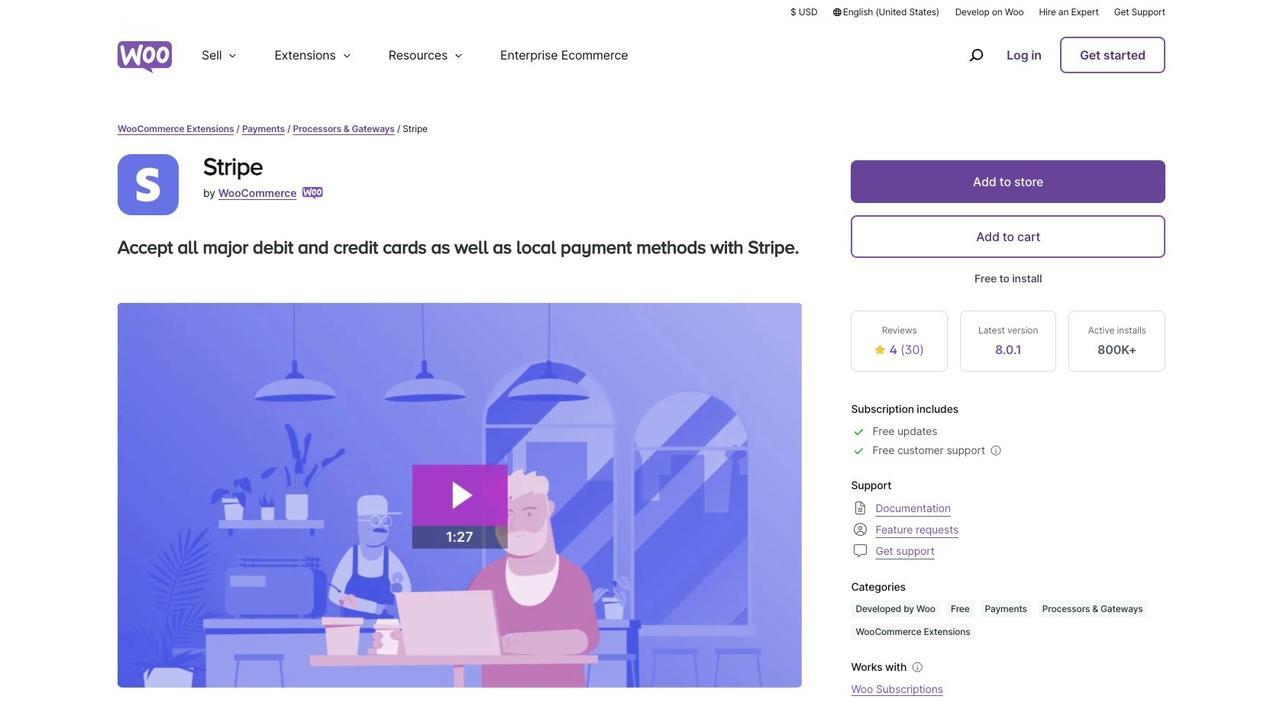 Task type: locate. For each thing, give the bounding box(es) containing it.
circle user image
[[852, 521, 870, 539]]

breadcrumb element
[[118, 122, 1166, 136]]

extra information image
[[989, 444, 1004, 459]]

product icon image
[[118, 154, 179, 215]]

developed by woocommerce image
[[303, 187, 324, 199]]



Task type: vqa. For each thing, say whether or not it's contained in the screenshot.
the made within Deli is the perfect child theme for smaller businesses who are looking to communicate their personality and visual identity online. The color scheme and textures of the design are inspired by nature making Deli a good choice for a shop selling down-to-earth products such as hand made arts and crafts, health foods or even gardening equipment.
no



Task type: describe. For each thing, give the bounding box(es) containing it.
search image
[[965, 43, 989, 67]]

file lines image
[[852, 499, 870, 518]]

message image
[[852, 542, 870, 561]]

circle info image
[[910, 660, 926, 676]]

service navigation menu element
[[937, 30, 1166, 80]]



